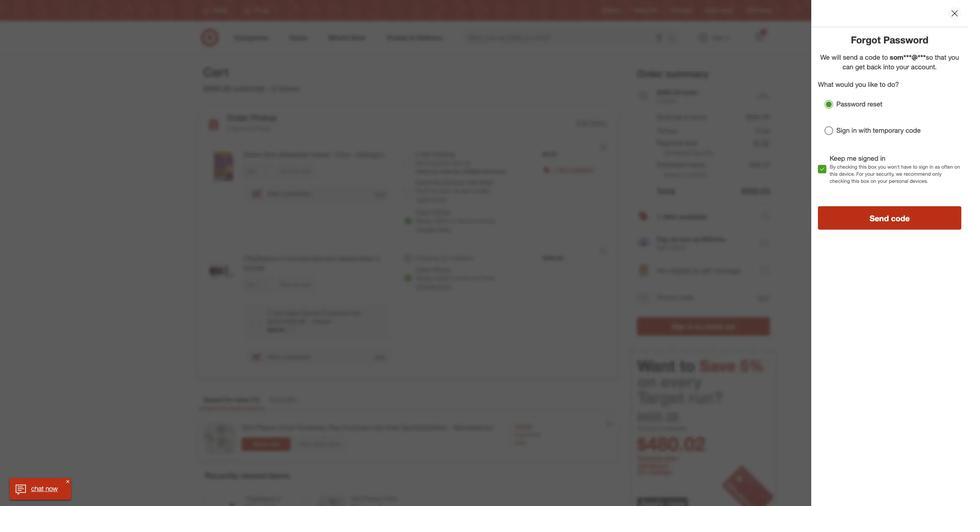 Task type: vqa. For each thing, say whether or not it's contained in the screenshot.
the right by
yes



Task type: describe. For each thing, give the bounding box(es) containing it.
1 vertical spatial a
[[279, 190, 283, 197]]

for left gift
[[693, 267, 701, 275]]

for down breakfast
[[293, 168, 299, 174]]

shop similar items
[[299, 442, 341, 448]]

on every target run?
[[638, 373, 723, 408]]

save for later for breakfast
[[281, 168, 311, 174]]

order pickup ready within 2 hours at pinole change store for second store pickup radio from the top of the page
[[416, 266, 495, 290]]

$499.99)
[[284, 318, 306, 325]]

0 vertical spatial 5%
[[741, 357, 765, 376]]

target circle
[[705, 7, 733, 14]]

temporary
[[873, 126, 904, 135]]

1 horizontal spatial 1
[[553, 166, 556, 173]]

we
[[896, 171, 903, 177]]

$1.00
[[754, 139, 770, 147]]

registry
[[603, 7, 621, 14]]

$505.28 for $505.28
[[746, 113, 770, 121]]

chat now dialog
[[10, 479, 71, 501]]

code right promo
[[679, 294, 694, 302]]

2 vertical spatial later
[[236, 396, 250, 404]]

for right saved
[[225, 396, 234, 404]]

$555.03 for $555.03 total 2 items
[[657, 88, 681, 96]]

raisin bran breakfast cereal - 24oz - kellogg's link
[[244, 150, 391, 160]]

in right the signed
[[881, 154, 886, 163]]

2 down shipping not available
[[451, 275, 454, 282]]

on inside on every target run?
[[638, 373, 657, 392]]

sat,
[[440, 160, 450, 167]]

2 vertical spatial add button
[[374, 354, 386, 361]]

- inside 2 year video games protection plan ($450-$499.99) - allstate
[[308, 318, 310, 325]]

$555.03 total 2 items
[[657, 88, 697, 104]]

store for second store pickup radio from the top of the page
[[438, 283, 451, 290]]

2 vertical spatial a
[[279, 354, 283, 361]]

weekly ad link
[[635, 7, 658, 14]]

- right 24oz
[[352, 151, 355, 159]]

with
[[657, 244, 669, 252]]

in right sign in with temporary code option
[[852, 126, 857, 135]]

0 horizontal spatial your
[[865, 171, 875, 177]]

change store button for second store pickup radio from the top of the page
[[416, 283, 451, 291]]

5 for digital
[[277, 496, 281, 503]]

send code button
[[818, 207, 962, 230]]

current
[[638, 425, 660, 433]]

add inside add to cart button
[[253, 442, 262, 448]]

playstation 5 digital editio
[[246, 496, 282, 507]]

What can we help you find? suggestions appear below search field
[[463, 28, 671, 47]]

1 vertical spatial box
[[861, 178, 870, 184]]

1 vertical spatial password
[[837, 100, 866, 108]]

check
[[704, 323, 723, 331]]

2 vertical spatial save
[[700, 357, 736, 376]]

marvel's
[[311, 255, 337, 263]]

search
[[665, 34, 685, 42]]

based on 94564
[[664, 172, 707, 179]]

on down security,
[[871, 178, 877, 184]]

send
[[870, 214, 889, 223]]

shop
[[299, 442, 311, 448]]

pay as low as $52/mo. with affirm
[[657, 236, 727, 252]]

1 vertical spatial pinole
[[479, 217, 495, 225]]

on right the often
[[955, 164, 960, 170]]

protection
[[322, 310, 349, 317]]

order summary
[[637, 68, 709, 79]]

0 vertical spatial password
[[884, 34, 929, 46]]

2 horizontal spatial available
[[679, 213, 708, 221]]

0 vertical spatial by
[[432, 160, 438, 167]]

signed
[[859, 154, 879, 163]]

send
[[843, 53, 858, 61]]

2 inside playstation 5 console marvel's spider-man 2 bundle
[[376, 255, 379, 263]]

$52/mo.
[[702, 236, 727, 244]]

bundle
[[244, 264, 265, 273]]

will
[[832, 53, 841, 61]]

subtotal with
[[638, 456, 679, 463]]

not eligible for gift message
[[657, 267, 741, 275]]

fee
[[704, 149, 714, 157]]

1 vertical spatial 1
[[657, 213, 661, 221]]

learn more button
[[416, 195, 446, 204]]

0 horizontal spatial 5%
[[638, 469, 647, 477]]

94564
[[691, 172, 707, 179]]

Password reset radio
[[825, 100, 833, 109]]

search button
[[665, 28, 685, 49]]

code up back
[[865, 53, 880, 61]]

$10.50 reg $15.00 sale
[[515, 424, 540, 447]]

redcard link
[[672, 7, 692, 14]]

0 vertical spatial box
[[868, 164, 877, 170]]

Service plan checkbox
[[252, 319, 260, 327]]

$10.50
[[515, 424, 532, 431]]

sign in to check out
[[672, 323, 735, 331]]

password reset
[[837, 100, 883, 108]]

pale
[[386, 424, 399, 432]]

40ct plastic finial christmas tre link
[[351, 496, 399, 507]]

$15.00
[[525, 432, 540, 439]]

0 vertical spatial offer
[[558, 166, 569, 173]]

$48.75
[[750, 161, 770, 169]]

devices.
[[910, 178, 928, 184]]

items inside button
[[329, 442, 341, 448]]

raisin
[[244, 151, 262, 159]]

want
[[638, 357, 676, 376]]

change for second store pickup radio from the bottom of the page
[[416, 226, 436, 233]]

2 substitute from the top
[[284, 354, 310, 361]]

personal
[[889, 178, 909, 184]]

not
[[657, 267, 668, 275]]

)
[[258, 396, 260, 404]]

- left 24oz
[[331, 151, 334, 159]]

pickup down shipping not available
[[432, 266, 450, 273]]

estimated for estimated bag fee
[[664, 149, 690, 157]]

more
[[432, 196, 446, 203]]

cart item ready to fulfill group containing playstation 5 console marvel's spider-man 2 bundle
[[199, 244, 617, 377]]

2 inside $555.03 total 2 items
[[657, 97, 661, 104]]

me
[[847, 154, 857, 163]]

1 horizontal spatial target
[[705, 7, 719, 14]]

estimated for estimated taxes
[[657, 161, 687, 169]]

playstation for playstation 5 digital editio
[[246, 496, 276, 503]]

1 horizontal spatial your
[[878, 178, 888, 184]]

digital
[[246, 504, 263, 507]]

plastic for 40ct plastic finial christmas tre
[[364, 496, 382, 503]]

later for breakfast
[[301, 168, 311, 174]]

sign in with temporary code
[[837, 126, 921, 135]]

similar
[[313, 442, 327, 448]]

in right sign
[[930, 164, 934, 170]]

allstate
[[312, 318, 331, 325]]

within for second store pickup radio from the bottom of the page
[[434, 217, 449, 225]]

weekly ad
[[635, 7, 658, 14]]

0 vertical spatial checking
[[837, 164, 858, 170]]

you inside 2-day shipping get it by sat, nov 18 when you order by 12:00pm tomorrow
[[430, 168, 439, 175]]

to right like
[[880, 80, 886, 89]]

1 vertical spatial redcard
[[642, 463, 668, 470]]

console
[[285, 255, 310, 263]]

in inside button
[[688, 323, 694, 331]]

often
[[942, 164, 953, 170]]

items inside $555.03 total 2 items
[[662, 97, 677, 104]]

within for second store pickup radio from the top of the page
[[434, 275, 449, 282]]

day
[[421, 151, 431, 158]]

subtotal (2 items)
[[657, 113, 707, 121]]

1 vertical spatial checking
[[830, 178, 850, 184]]

set
[[374, 424, 384, 432]]

2 down stores
[[763, 30, 765, 35]]

now
[[46, 485, 58, 493]]

low
[[680, 236, 691, 244]]

later for console
[[301, 282, 311, 288]]

same day delivery with shipt get it as soon as 6pm today learn more
[[416, 179, 493, 203]]

cart item ready to fulfill group containing raisin bran breakfast cereal - 24oz - kellogg's
[[199, 140, 617, 244]]

get inside same day delivery with shipt get it as soon as 6pm today learn more
[[416, 187, 425, 194]]

pay
[[657, 236, 669, 244]]

can
[[843, 63, 854, 71]]

weekly
[[635, 7, 651, 14]]

2 vertical spatial this
[[852, 178, 860, 184]]

order up $555.03 total 2 items
[[637, 68, 663, 79]]

regional
[[657, 139, 683, 147]]

subtotal for subtotal with
[[638, 456, 663, 463]]

christmas for 40ct plastic finial christmas tre
[[351, 504, 378, 507]]

0 vertical spatial subtotal
[[234, 84, 265, 93]]

1 vertical spatial 1 offer available button
[[637, 204, 770, 231]]

with inside forgot password dialog
[[859, 126, 871, 135]]

- inside list item
[[449, 424, 451, 432]]

2 vertical spatial pinole
[[479, 275, 495, 282]]

to inside the '40ct plastic finial christmas tree ornament set pale teal/gold/slate - wondershop™' list item
[[264, 442, 268, 448]]

man
[[361, 255, 374, 263]]

regional fees
[[657, 139, 698, 147]]

save for breakfast
[[281, 168, 292, 174]]

at for second store pickup radio from the top of the page
[[472, 275, 477, 282]]

you inside "keep me signed in by checking this box you won't have to sign in as often on this device. for your security, we recommend only checking this box on your personal devices."
[[878, 164, 886, 170]]

saved for later ( 1 )
[[204, 396, 260, 404]]

subtotal for subtotal (2 items)
[[657, 113, 682, 121]]

pickup down more in the left of the page
[[432, 209, 450, 216]]

into
[[884, 63, 895, 71]]

playstation 5 digital editio link
[[246, 496, 294, 507]]

account.
[[911, 63, 937, 71]]

order down shipping on the left bottom of the page
[[416, 266, 431, 273]]

1 vertical spatial offer
[[663, 213, 678, 221]]

find
[[746, 7, 756, 14]]

6pm
[[462, 187, 473, 194]]

get
[[856, 63, 865, 71]]

find stores link
[[746, 7, 772, 14]]

2 link
[[750, 28, 769, 47]]

playstation for playstation 5 console marvel's spider-man 2 bundle
[[244, 255, 277, 263]]



Task type: locate. For each thing, give the bounding box(es) containing it.
so
[[926, 53, 933, 61]]

plastic for 40ct plastic finial christmas tree ornament set pale teal/gold/slate - wondershop™
[[257, 424, 277, 432]]

0 vertical spatial available
[[571, 166, 594, 173]]

pickup up regional
[[657, 127, 678, 135]]

0 vertical spatial your
[[896, 63, 909, 71]]

0 vertical spatial save for later
[[281, 168, 311, 174]]

0 vertical spatial a
[[860, 53, 863, 61]]

5 for console
[[279, 255, 283, 263]]

0 horizontal spatial 1 offer available button
[[553, 166, 594, 174]]

0 vertical spatial it
[[427, 160, 430, 167]]

checking up the device.
[[837, 164, 858, 170]]

pickup inside order pickup 2 items at pinole
[[251, 113, 277, 123]]

0 vertical spatial 1 offer available button
[[553, 166, 594, 174]]

2 vertical spatial your
[[878, 178, 888, 184]]

0 horizontal spatial 40ct
[[242, 424, 255, 432]]

$555.03 inside $555.03 total 2 items
[[657, 88, 681, 96]]

2 up the subtotal (2 items)
[[657, 97, 661, 104]]

$1.00 button
[[754, 137, 770, 149]]

playstation up bundle
[[244, 255, 277, 263]]

change store button down shipping on the left bottom of the page
[[416, 283, 451, 291]]

1 vertical spatial hours
[[456, 275, 471, 282]]

forgot
[[851, 34, 881, 46]]

0 vertical spatial this
[[859, 164, 867, 170]]

redcard
[[672, 7, 692, 14], [642, 463, 668, 470]]

a inside forgot password dialog
[[860, 53, 863, 61]]

ready for second store pickup radio from the top of the page
[[416, 275, 432, 282]]

you up day
[[430, 168, 439, 175]]

som***@***
[[890, 53, 926, 61]]

1 horizontal spatial offer
[[663, 213, 678, 221]]

1 vertical spatial save for later button
[[277, 278, 314, 292]]

None radio
[[404, 159, 412, 167], [404, 188, 412, 196], [404, 159, 412, 167], [404, 188, 412, 196]]

1 down $5.29
[[553, 166, 556, 173]]

add a substitute down breakfast
[[267, 190, 310, 197]]

1 vertical spatial by
[[454, 168, 460, 175]]

estimated taxes
[[657, 161, 705, 169]]

0 horizontal spatial subtotal
[[234, 84, 265, 93]]

2 change from the top
[[416, 283, 436, 290]]

1 vertical spatial this
[[830, 171, 838, 177]]

it inside same day delivery with shipt get it as soon as 6pm today learn more
[[427, 187, 430, 194]]

sign inside button
[[672, 323, 686, 331]]

your right for
[[865, 171, 875, 177]]

with left temporary
[[859, 126, 871, 135]]

0 vertical spatial $505.28
[[203, 84, 231, 93]]

2 inside order pickup 2 items at pinole
[[227, 125, 230, 132]]

1 offer available inside button
[[657, 213, 708, 221]]

$505.28 down "cart"
[[203, 84, 231, 93]]

1 cart item ready to fulfill group from the top
[[199, 140, 617, 244]]

order inside order pickup 2 items at pinole
[[227, 113, 249, 123]]

0 vertical spatial 40ct
[[242, 424, 255, 432]]

add a substitute down '$69.00'
[[267, 354, 310, 361]]

$505.28 up $480.02
[[638, 410, 679, 425]]

run?
[[689, 389, 723, 408]]

registry link
[[603, 7, 621, 14]]

40ct plastic finial christmas tre
[[351, 496, 397, 507]]

0 vertical spatial store
[[438, 226, 451, 233]]

order pickup ready within 2 hours at pinole change store for second store pickup radio from the bottom of the page
[[416, 209, 495, 233]]

playstation inside playstation 5 console marvel's spider-man 2 bundle
[[244, 255, 277, 263]]

same
[[416, 179, 431, 186]]

save for later button for console
[[277, 278, 314, 292]]

target left circle
[[705, 7, 719, 14]]

Store pickup radio
[[404, 217, 412, 225], [404, 274, 412, 283]]

when
[[416, 168, 429, 175]]

save for console
[[281, 282, 292, 288]]

0 horizontal spatial $505.28
[[203, 84, 231, 93]]

to left cart
[[264, 442, 268, 448]]

it up learn more button
[[427, 187, 430, 194]]

with up 6pm
[[467, 179, 478, 186]]

0 vertical spatial add a substitute
[[267, 190, 310, 197]]

later
[[301, 168, 311, 174], [301, 282, 311, 288], [236, 396, 250, 404]]

won't
[[888, 164, 900, 170]]

would
[[836, 80, 854, 89]]

1 within from the top
[[434, 217, 449, 225]]

you inside so that you can get back into your account.
[[949, 53, 959, 61]]

1 horizontal spatial 40ct
[[351, 496, 363, 503]]

40ct plastic finial christmas tree ornament set pale teal/gold/slate - wondershop™ link
[[242, 424, 495, 433]]

this down by
[[830, 171, 838, 177]]

add a substitute for topmost add button
[[267, 190, 310, 197]]

2 horizontal spatial 1
[[657, 213, 661, 221]]

you up security,
[[878, 164, 886, 170]]

like
[[868, 80, 878, 89]]

1 vertical spatial $555.03
[[742, 187, 770, 196]]

hours for second store pickup radio from the bottom of the page
[[456, 217, 471, 225]]

0 vertical spatial save
[[281, 168, 292, 174]]

reg
[[515, 432, 524, 439]]

1 hours from the top
[[456, 217, 471, 225]]

to inside "keep me signed in by checking this box you won't have to sign in as often on this device. for your security, we recommend only checking this box on your personal devices."
[[913, 164, 918, 170]]

0 vertical spatial 5
[[279, 255, 283, 263]]

1 it from the top
[[427, 160, 430, 167]]

0 vertical spatial playstation
[[244, 255, 277, 263]]

-
[[331, 151, 334, 159], [352, 151, 355, 159], [308, 318, 310, 325], [449, 424, 451, 432]]

send code
[[870, 214, 910, 223]]

with up savings at the bottom
[[665, 456, 677, 463]]

items inside order pickup 2 items at pinole
[[232, 125, 246, 132]]

2 vertical spatial available
[[451, 255, 473, 262]]

for
[[293, 168, 299, 174], [693, 267, 701, 275], [293, 282, 299, 288], [225, 396, 234, 404]]

$505.28 for $505.28 subtotal
[[203, 84, 231, 93]]

by down nov
[[454, 168, 460, 175]]

sign in to check out button
[[637, 318, 770, 336]]

this down for
[[852, 178, 860, 184]]

1 store pickup radio from the top
[[404, 217, 412, 225]]

hours for second store pickup radio from the top of the page
[[456, 275, 471, 282]]

what would you like to do?
[[818, 80, 899, 89]]

$555.03 for $555.03
[[742, 187, 770, 196]]

forgot password dialog
[[812, 0, 968, 507]]

1 vertical spatial get
[[416, 187, 425, 194]]

2 get from the top
[[416, 187, 425, 194]]

by
[[830, 164, 836, 170]]

0 horizontal spatial plastic
[[257, 424, 277, 432]]

0 horizontal spatial finial
[[278, 424, 294, 432]]

on left "every"
[[638, 373, 657, 392]]

1 ready from the top
[[416, 217, 432, 225]]

1 save for later from the top
[[281, 168, 311, 174]]

1 up pay on the top right of page
[[657, 213, 661, 221]]

$555.03 down $48.75
[[742, 187, 770, 196]]

save for later down breakfast
[[281, 168, 311, 174]]

0 horizontal spatial 1
[[254, 396, 258, 404]]

pinole inside order pickup 2 items at pinole
[[254, 125, 271, 132]]

None text field
[[821, 53, 959, 71]]

None checkbox
[[818, 165, 827, 174]]

1 vertical spatial 5
[[277, 496, 281, 503]]

shipping
[[416, 255, 439, 262]]

save for later button for breakfast
[[277, 165, 314, 178]]

1 vertical spatial add button
[[757, 293, 770, 303]]

saved
[[204, 396, 223, 404]]

0 vertical spatial 1
[[553, 166, 556, 173]]

shipping
[[432, 151, 455, 158]]

1 vertical spatial 5%
[[638, 469, 647, 477]]

you left like
[[856, 80, 866, 89]]

5 left console
[[279, 255, 283, 263]]

0 vertical spatial cart item ready to fulfill group
[[199, 140, 617, 244]]

save
[[281, 168, 292, 174], [281, 282, 292, 288], [700, 357, 736, 376]]

0 vertical spatial substitute
[[284, 190, 310, 197]]

playstation 5 console marvel&#39;s spider-man 2 bundle image
[[205, 254, 239, 288]]

code right send
[[891, 214, 910, 223]]

change down shipping on the left bottom of the page
[[416, 283, 436, 290]]

1 get from the top
[[416, 160, 425, 167]]

so that you can get back into your account.
[[843, 53, 959, 71]]

1 vertical spatial subtotal
[[662, 425, 687, 433]]

within
[[434, 217, 449, 225], [434, 275, 449, 282]]

1 vertical spatial store
[[438, 283, 451, 290]]

it down the "day"
[[427, 160, 430, 167]]

for
[[857, 171, 864, 177]]

chat
[[31, 485, 44, 493]]

change up shipping on the left bottom of the page
[[416, 226, 436, 233]]

2 save for later from the top
[[281, 282, 311, 288]]

1 vertical spatial finial
[[383, 496, 397, 503]]

1 change from the top
[[416, 226, 436, 233]]

sign for sign in with temporary code
[[837, 126, 850, 135]]

as down the delivery
[[454, 187, 460, 194]]

box
[[868, 164, 877, 170], [861, 178, 870, 184]]

Sign in with temporary code radio
[[825, 127, 833, 135]]

40ct plastic finial christmas tree ornament set pale teal/gold/slate - wondershop™ list item
[[198, 417, 617, 460]]

nov
[[451, 160, 462, 167]]

pickup down 2 items
[[251, 113, 277, 123]]

offer
[[558, 166, 569, 173], [663, 213, 678, 221]]

within down more in the left of the page
[[434, 217, 449, 225]]

add a substitute for bottommost add button
[[267, 354, 310, 361]]

your inside so that you can get back into your account.
[[896, 63, 909, 71]]

1 store from the top
[[438, 226, 451, 233]]

$505.28 inside $505.28 current subtotal $480.02
[[638, 410, 679, 425]]

as inside "keep me signed in by checking this box you won't have to sign in as often on this device. for your security, we recommend only checking this box on your personal devices."
[[935, 164, 940, 170]]

store down shipping not available
[[438, 283, 451, 290]]

christmas for 40ct plastic finial christmas tree ornament set pale teal/gold/slate - wondershop™
[[296, 424, 326, 432]]

gift
[[703, 267, 712, 275]]

it inside 2-day shipping get it by sat, nov 18 when you order by 12:00pm tomorrow
[[427, 160, 430, 167]]

$555.03 down order summary
[[657, 88, 681, 96]]

christmas inside list item
[[296, 424, 326, 432]]

2 change store button from the top
[[416, 283, 451, 291]]

40ct for 40ct plastic finial christmas tre
[[351, 496, 363, 503]]

2 horizontal spatial your
[[896, 63, 909, 71]]

change store button up shipping on the left bottom of the page
[[416, 225, 451, 234]]

order down the learn
[[416, 209, 431, 216]]

by
[[432, 160, 438, 167], [454, 168, 460, 175]]

save for later button down breakfast
[[277, 165, 314, 178]]

1 vertical spatial cart item ready to fulfill group
[[199, 244, 617, 377]]

2 within from the top
[[434, 275, 449, 282]]

a down breakfast
[[279, 190, 283, 197]]

1 left the favorites at left
[[254, 396, 258, 404]]

reset
[[868, 100, 883, 108]]

savings
[[649, 469, 672, 477]]

finial for 40ct plastic finial christmas tree ornament set pale teal/gold/slate - wondershop™
[[278, 424, 294, 432]]

1 vertical spatial christmas
[[351, 504, 378, 507]]

you right that in the right top of the page
[[949, 53, 959, 61]]

playstation up digital
[[246, 496, 276, 503]]

stores
[[757, 7, 772, 14]]

a up get
[[860, 53, 863, 61]]

sign inside forgot password dialog
[[837, 126, 850, 135]]

target inside on every target run?
[[638, 389, 685, 408]]

cart
[[203, 64, 229, 79]]

save for later for console
[[281, 282, 311, 288]]

save down console
[[281, 282, 292, 288]]

learn
[[416, 196, 431, 203]]

with
[[859, 126, 871, 135], [467, 179, 478, 186], [665, 456, 677, 463]]

0 vertical spatial christmas
[[296, 424, 326, 432]]

2 store pickup radio from the top
[[404, 274, 412, 283]]

1 horizontal spatial redcard
[[672, 7, 692, 14]]

plastic inside 40ct plastic finial christmas tre
[[364, 496, 382, 503]]

2 order pickup ready within 2 hours at pinole change store from the top
[[416, 266, 495, 290]]

sign for sign in to check out
[[672, 323, 686, 331]]

2 it from the top
[[427, 187, 430, 194]]

1 vertical spatial playstation
[[246, 496, 276, 503]]

change for second store pickup radio from the top of the page
[[416, 283, 436, 290]]

2 save for later button from the top
[[277, 278, 314, 292]]

✕
[[66, 480, 70, 485]]

0 vertical spatial add button
[[374, 190, 386, 198]]

add a substitute
[[267, 190, 310, 197], [267, 354, 310, 361]]

cart item ready to fulfill group
[[199, 140, 617, 244], [199, 244, 617, 377]]

1 vertical spatial order pickup ready within 2 hours at pinole change store
[[416, 266, 495, 290]]

order pickup 2 items at pinole
[[227, 113, 277, 132]]

1 horizontal spatial by
[[454, 168, 460, 175]]

teal/gold/slate
[[401, 424, 447, 432]]

sale
[[515, 440, 526, 447]]

add to cart button
[[242, 438, 291, 452]]

redcard right ad
[[672, 7, 692, 14]]

0 vertical spatial get
[[416, 160, 425, 167]]

0 vertical spatial estimated
[[664, 149, 690, 157]]

0 horizontal spatial offer
[[558, 166, 569, 173]]

0 horizontal spatial 1 offer available
[[553, 166, 594, 173]]

bran
[[264, 151, 278, 159]]

2-day shipping get it by sat, nov 18 when you order by 12:00pm tomorrow
[[416, 151, 506, 175]]

get inside 2-day shipping get it by sat, nov 18 when you order by 12:00pm tomorrow
[[416, 160, 425, 167]]

substitute down '$69.00'
[[284, 354, 310, 361]]

at inside order pickup 2 items at pinole
[[248, 125, 253, 132]]

1 order pickup ready within 2 hours at pinole change store from the top
[[416, 209, 495, 233]]

playstation inside playstation 5 digital editio
[[246, 496, 276, 503]]

0 horizontal spatial with
[[467, 179, 478, 186]]

0 horizontal spatial target
[[638, 389, 685, 408]]

subtotal up 5% savings
[[638, 456, 663, 463]]

- left wondershop™
[[449, 424, 451, 432]]

ready for second store pickup radio from the bottom of the page
[[416, 217, 432, 225]]

affirm
[[671, 244, 686, 252]]

1 vertical spatial plastic
[[364, 496, 382, 503]]

we will send a code to som***@***
[[821, 53, 926, 61]]

12:00pm
[[461, 168, 481, 175]]

sign down promo code on the right of the page
[[672, 323, 686, 331]]

2 up raisin bran breakfast cereal - 24oz - kellogg's image on the top
[[227, 125, 230, 132]]

code right temporary
[[906, 126, 921, 135]]

plastic inside list item
[[257, 424, 277, 432]]

total
[[657, 187, 675, 196]]

1 change store button from the top
[[416, 225, 451, 234]]

keep
[[830, 154, 846, 163]]

christmas inside 40ct plastic finial christmas tre
[[351, 504, 378, 507]]

$505.28 for $505.28 current subtotal $480.02
[[638, 410, 679, 425]]

in
[[852, 126, 857, 135], [881, 154, 886, 163], [930, 164, 934, 170], [688, 323, 694, 331]]

finial for 40ct plastic finial christmas tre
[[383, 496, 397, 503]]

later left ( in the bottom left of the page
[[236, 396, 250, 404]]

5 inside playstation 5 console marvel's spider-man 2 bundle
[[279, 255, 283, 263]]

to up into
[[882, 53, 888, 61]]

1 add a substitute from the top
[[267, 190, 310, 197]]

to left check
[[696, 323, 702, 331]]

$69.00
[[267, 326, 285, 334]]

redcard down $480.02
[[642, 463, 668, 470]]

affirm image
[[638, 238, 649, 247]]

to right want
[[680, 357, 695, 376]]

1
[[553, 166, 556, 173], [657, 213, 661, 221], [254, 396, 258, 404]]

0 vertical spatial later
[[301, 168, 311, 174]]

password down would
[[837, 100, 866, 108]]

playstation 5 console marvel's spider-man 2 bundle link
[[244, 254, 391, 273]]

0 vertical spatial change
[[416, 226, 436, 233]]

ready down the learn
[[416, 217, 432, 225]]

subtotal inside $505.28 current subtotal $480.02
[[662, 425, 687, 433]]

1 horizontal spatial 1 offer available button
[[637, 204, 770, 231]]

store for second store pickup radio from the bottom of the page
[[438, 226, 451, 233]]

none text field containing we will send a code to
[[821, 53, 959, 71]]

1 horizontal spatial with
[[665, 456, 677, 463]]

affirm image
[[637, 237, 651, 251]]

store
[[438, 226, 451, 233], [438, 283, 451, 290]]

a down '$69.00'
[[279, 354, 283, 361]]

order pickup ready within 2 hours at pinole change store down more in the left of the page
[[416, 209, 495, 233]]

1 substitute from the top
[[284, 190, 310, 197]]

0 vertical spatial ready
[[416, 217, 432, 225]]

none text field inside forgot password dialog
[[821, 53, 959, 71]]

0 horizontal spatial password
[[837, 100, 866, 108]]

1 horizontal spatial christmas
[[351, 504, 378, 507]]

2 inside 2 year video games protection plan ($450-$499.99) - allstate
[[267, 310, 270, 317]]

checking
[[837, 164, 858, 170], [830, 178, 850, 184]]

2 down same day delivery with shipt get it as soon as 6pm today learn more
[[451, 217, 454, 225]]

code
[[865, 53, 880, 61], [906, 126, 921, 135], [891, 214, 910, 223], [679, 294, 694, 302]]

promo code
[[657, 294, 694, 302]]

2-
[[416, 151, 421, 158]]

as down day
[[432, 187, 438, 194]]

subtotal up order pickup 2 items at pinole
[[234, 84, 265, 93]]

2 right $505.28 subtotal
[[272, 84, 277, 93]]

for down console
[[293, 282, 299, 288]]

plan
[[350, 310, 362, 317]]

we
[[821, 53, 830, 61]]

2 add a substitute from the top
[[267, 354, 310, 361]]

recently viewed items
[[205, 471, 290, 481]]

40ct plastic finial christmas tree ornament set pale teal/gold/slate - wondershop&#8482; image
[[203, 422, 237, 455]]

with inside same day delivery with shipt get it as soon as 6pm today learn more
[[467, 179, 478, 186]]

1 vertical spatial within
[[434, 275, 449, 282]]

1 vertical spatial ready
[[416, 275, 432, 282]]

1 horizontal spatial subtotal
[[662, 425, 687, 433]]

as up affirm
[[671, 236, 678, 244]]

1 horizontal spatial $555.03
[[742, 187, 770, 196]]

bag
[[692, 149, 702, 157]]

40ct for 40ct plastic finial christmas tree ornament set pale teal/gold/slate - wondershop™
[[242, 424, 255, 432]]

1 vertical spatial $505.28
[[746, 113, 770, 121]]

to up recommend
[[913, 164, 918, 170]]

get up when
[[416, 160, 425, 167]]

subtotal
[[657, 113, 682, 121], [638, 456, 663, 463]]

finial inside 40ct plastic finial christmas tre
[[383, 496, 397, 503]]

target down want
[[638, 389, 685, 408]]

at for second store pickup radio from the bottom of the page
[[472, 217, 477, 225]]

password up "som***@***"
[[884, 34, 929, 46]]

$505.28 current subtotal $480.02
[[638, 410, 706, 456]]

substitute
[[284, 190, 310, 197], [284, 354, 310, 361]]

1 horizontal spatial sign
[[837, 126, 850, 135]]

1 save for later button from the top
[[277, 165, 314, 178]]

as up only
[[935, 164, 940, 170]]

order
[[440, 168, 453, 175]]

at up raisin
[[248, 125, 253, 132]]

by left sat, on the left
[[432, 160, 438, 167]]

40ct inside 40ct plastic finial christmas tre
[[351, 496, 363, 503]]

what
[[818, 80, 834, 89]]

None radio
[[404, 254, 412, 263]]

0 vertical spatial at
[[248, 125, 253, 132]]

viewed
[[240, 471, 267, 481]]

finial inside list item
[[278, 424, 294, 432]]

2 right "man"
[[376, 255, 379, 263]]

1 vertical spatial at
[[472, 217, 477, 225]]

raisin bran breakfast cereal - 24oz - kellogg's image
[[205, 150, 239, 184]]

2 hours from the top
[[456, 275, 471, 282]]

as right the low
[[693, 236, 700, 244]]

40ct inside list item
[[242, 424, 255, 432]]

on down "estimated taxes"
[[682, 172, 689, 179]]

cart
[[270, 442, 280, 448]]

within down shipping not available
[[434, 275, 449, 282]]

2 store from the top
[[438, 283, 451, 290]]

2 cart item ready to fulfill group from the top
[[199, 244, 617, 377]]

0 vertical spatial order pickup ready within 2 hours at pinole change store
[[416, 209, 495, 233]]

2 ready from the top
[[416, 275, 432, 282]]

5 inside playstation 5 digital editio
[[277, 496, 281, 503]]

sign
[[837, 126, 850, 135], [672, 323, 686, 331]]

0 vertical spatial $555.03
[[657, 88, 681, 96]]

change store button for second store pickup radio from the bottom of the page
[[416, 225, 451, 234]]

0 vertical spatial subtotal
[[657, 113, 682, 121]]

estimated up based
[[657, 161, 687, 169]]

code inside "send code" button
[[891, 214, 910, 223]]

2 horizontal spatial $505.28
[[746, 113, 770, 121]]

hours down 6pm
[[456, 217, 471, 225]]

to inside 'text box'
[[882, 53, 888, 61]]

1 offer available down $5.29
[[553, 166, 594, 173]]

later down raisin bran breakfast cereal - 24oz - kellogg's
[[301, 168, 311, 174]]

cereal
[[310, 151, 330, 159]]

1 horizontal spatial available
[[571, 166, 594, 173]]

0 vertical spatial plastic
[[257, 424, 277, 432]]

checking down the device.
[[830, 178, 850, 184]]

(
[[252, 396, 254, 404]]

order
[[637, 68, 663, 79], [227, 113, 249, 123], [416, 209, 431, 216], [416, 266, 431, 273]]

1 vertical spatial available
[[679, 213, 708, 221]]

subtotal right the current at the right bottom
[[662, 425, 687, 433]]

1 horizontal spatial 1 offer available
[[657, 213, 708, 221]]

1 offer available button down $5.29
[[553, 166, 594, 174]]

0 vertical spatial store pickup radio
[[404, 217, 412, 225]]

chat now
[[31, 485, 58, 493]]

your down "som***@***"
[[896, 63, 909, 71]]

2 vertical spatial 1
[[254, 396, 258, 404]]

at down 6pm
[[472, 217, 477, 225]]



